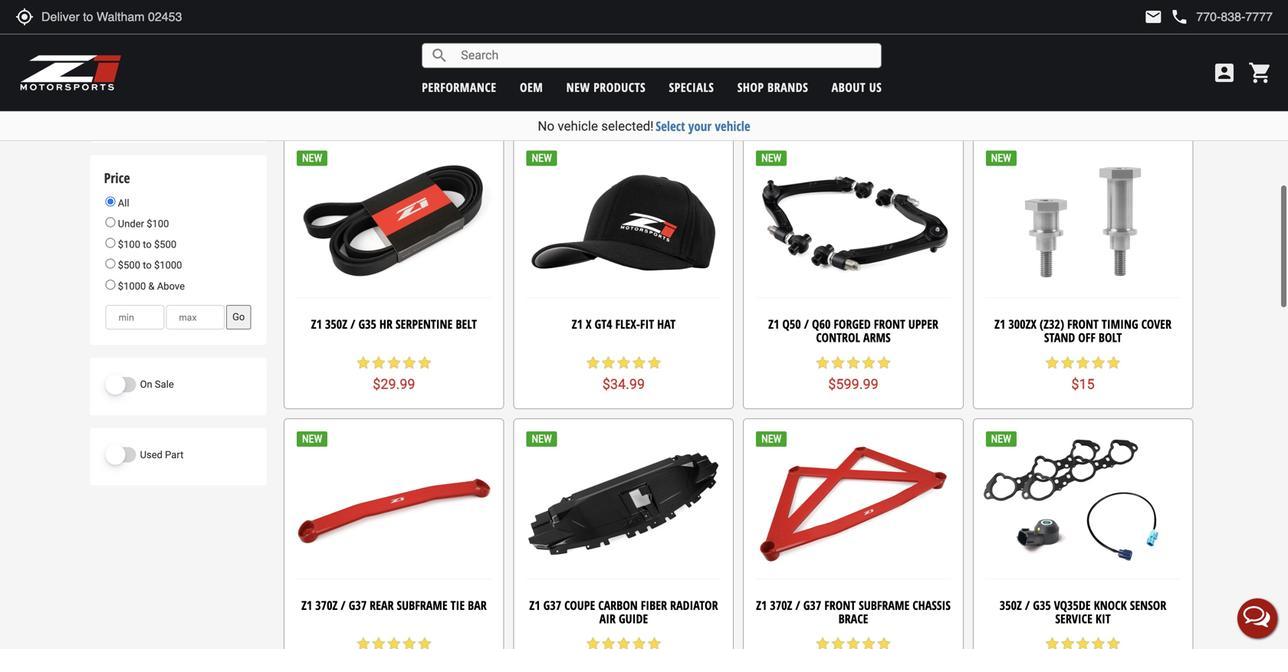 Task type: vqa. For each thing, say whether or not it's contained in the screenshot.
The Plate
no



Task type: locate. For each thing, give the bounding box(es) containing it.
1 horizontal spatial 370z
[[770, 597, 792, 614]]

g37 left the rear
[[349, 597, 367, 614]]

max number field
[[166, 305, 225, 330]]

0 vertical spatial $500
[[154, 239, 176, 250]]

0 horizontal spatial 300zx
[[546, 35, 574, 51]]

service
[[1055, 611, 1093, 627]]

g35 inside 350z / g35 vq35de knock sensor service kit
[[1033, 597, 1051, 614]]

x
[[586, 316, 592, 332]]

subframe left tie
[[397, 597, 448, 614]]

370z
[[315, 597, 338, 614], [770, 597, 792, 614]]

/ left vq35de
[[1025, 597, 1030, 614]]

/ for rear
[[341, 597, 346, 614]]

search
[[430, 46, 449, 65]]

0 vertical spatial 350z
[[333, 35, 355, 51]]

z1 q50 / q60 forged front upper control arms
[[768, 316, 938, 346]]

2 vertical spatial 350z
[[1000, 597, 1022, 614]]

z1
[[319, 35, 330, 51], [532, 35, 543, 51], [895, 35, 906, 51], [311, 316, 322, 332], [572, 316, 583, 332], [768, 316, 779, 332], [995, 316, 1006, 332], [301, 597, 312, 614], [529, 597, 540, 614], [756, 597, 767, 614]]

None radio
[[105, 280, 115, 290]]

$500 up $500 to $1000
[[154, 239, 176, 250]]

$49.99 up selected!
[[603, 95, 645, 111]]

0 vertical spatial to
[[143, 239, 152, 250]]

$100 to $500
[[115, 239, 176, 250]]

0 vertical spatial & up 1,193
[[175, 98, 225, 110]]

350z for /
[[325, 316, 347, 332]]

under
[[118, 218, 144, 230]]

1 subframe from the left
[[397, 597, 448, 614]]

mail
[[1144, 8, 1163, 26]]

0 horizontal spatial $49.99
[[373, 95, 415, 111]]

z1 for z1 370z / g37 front subframe chassis brace
[[756, 597, 767, 614]]

2 vertical spatial g35
[[1033, 597, 1051, 614]]

(z32) inside z1 300zx (z32) front timing cover stand off bolt
[[1040, 316, 1064, 332]]

zm-
[[909, 35, 927, 51]]

1 horizontal spatial g35
[[992, 35, 1010, 51]]

g35 sedan led front white corner marker lights - clear
[[992, 35, 1174, 65]]

/ right q50
[[804, 316, 809, 332]]

on
[[140, 379, 152, 390]]

1 vertical spatial g35
[[358, 316, 376, 332]]

tie
[[451, 597, 465, 614]]

brace
[[838, 611, 868, 627]]

to for $500
[[143, 260, 152, 271]]

2 $49.99 from the left
[[603, 95, 645, 111]]

/ left brace
[[795, 597, 800, 614]]

0 horizontal spatial (z32)
[[577, 35, 602, 51]]

mail link
[[1144, 8, 1163, 26]]

350z
[[333, 35, 355, 51], [325, 316, 347, 332], [1000, 597, 1022, 614]]

g37
[[349, 597, 367, 614], [543, 597, 561, 614], [803, 597, 821, 614]]

z1 350z custom-fit sunshade
[[319, 35, 469, 51]]

part
[[165, 449, 184, 461]]

1 vertical spatial 350z
[[325, 316, 347, 332]]

front inside z1 370z / g37 front subframe chassis brace
[[824, 597, 856, 614]]

/
[[350, 316, 355, 332], [804, 316, 809, 332], [341, 597, 346, 614], [795, 597, 800, 614], [1025, 597, 1030, 614]]

370z left the rear
[[315, 597, 338, 614]]

/ left the rear
[[341, 597, 346, 614]]

vehicle right your
[[715, 117, 750, 135]]

1 vertical spatial $1000
[[118, 280, 146, 292]]

to down $100 to $500
[[143, 260, 152, 271]]

1 to from the top
[[143, 239, 152, 250]]

2 g37 from the left
[[543, 597, 561, 614]]

fit for z1 300zx (z32) custom-fit sunshade
[[648, 35, 662, 51]]

$1000 down $500 to $1000
[[118, 280, 146, 292]]

0 horizontal spatial subframe
[[397, 597, 448, 614]]

cover
[[1141, 316, 1172, 332]]

1 vertical spatial up
[[183, 113, 195, 125]]

wheel
[[768, 35, 800, 51]]

0 vertical spatial up
[[183, 98, 195, 110]]

subframe left the chassis
[[859, 597, 910, 614]]

your
[[688, 117, 712, 135]]

chassis
[[913, 597, 951, 614]]

performance link
[[422, 79, 497, 95]]

above
[[157, 280, 185, 292]]

1 vertical spatial to
[[143, 260, 152, 271]]

0 vertical spatial g35
[[992, 35, 1010, 51]]

1 & up 1,193 from the top
[[175, 98, 225, 110]]

0 horizontal spatial $500
[[118, 260, 140, 271]]

1 g37 from the left
[[349, 597, 367, 614]]

kit
[[1096, 611, 1111, 627]]

g37 for z1 370z / g37 rear subframe tie bar
[[349, 597, 367, 614]]

370z for z1 370z / g37 rear subframe tie bar
[[315, 597, 338, 614]]

300zx
[[546, 35, 574, 51], [1009, 316, 1037, 332]]

z1 inside z1 g37 coupe carbon fiber radiator air guide
[[529, 597, 540, 614]]

z1 inside z1 300zx (z32) front timing cover stand off bolt
[[995, 316, 1006, 332]]

about
[[832, 79, 866, 95]]

0 vertical spatial $100
[[147, 218, 169, 230]]

used
[[140, 449, 163, 461]]

custom- up products on the top
[[605, 35, 648, 51]]

g35 left vq35de
[[1033, 597, 1051, 614]]

g37 inside z1 370z / g37 front subframe chassis brace
[[803, 597, 821, 614]]

0 horizontal spatial g37
[[349, 597, 367, 614]]

control
[[816, 329, 860, 346]]

specials
[[669, 79, 714, 95]]

300zx up new at the left
[[546, 35, 574, 51]]

g37 left brace
[[803, 597, 821, 614]]

$49.99 inside star $49.99
[[373, 95, 415, 111]]

300zx left the stand
[[1009, 316, 1037, 332]]

z1 for z1 350z / g35 hr serpentine belt
[[311, 316, 322, 332]]

q60
[[812, 316, 831, 332]]

1 $49.99 from the left
[[373, 95, 415, 111]]

z1 g37 coupe carbon fiber radiator air guide
[[529, 597, 718, 627]]

to for $100
[[143, 239, 152, 250]]

$1000 up above
[[154, 260, 182, 271]]

1 horizontal spatial (z32)
[[1040, 316, 1064, 332]]

370z left brace
[[770, 597, 792, 614]]

None radio
[[105, 197, 115, 207], [105, 217, 115, 227], [105, 238, 115, 248], [105, 259, 115, 269], [105, 197, 115, 207], [105, 217, 115, 227], [105, 238, 115, 248], [105, 259, 115, 269]]

$29.99
[[373, 376, 415, 392]]

/ left 'hr' at the left of page
[[350, 316, 355, 332]]

1 vertical spatial $100
[[118, 239, 140, 250]]

g35 left 'sedan'
[[992, 35, 1010, 51]]

knock
[[1094, 597, 1127, 614]]

z1 300zx (z32) front timing cover stand off bolt
[[995, 316, 1172, 346]]

sunshade up performance
[[419, 35, 469, 51]]

1 vertical spatial 300zx
[[1009, 316, 1037, 332]]

sunshade
[[419, 35, 469, 51], [665, 35, 716, 51]]

fit for z1 x gt4 flex-fit hat
[[640, 316, 654, 332]]

/ inside z1 370z / g37 front subframe chassis brace
[[795, 597, 800, 614]]

1 horizontal spatial $500
[[154, 239, 176, 250]]

subframe inside z1 370z / g37 front subframe chassis brace
[[859, 597, 910, 614]]

3 g37 from the left
[[803, 597, 821, 614]]

$100 up $100 to $500
[[147, 218, 169, 230]]

vehicle right no
[[558, 118, 598, 134]]

$500 down $100 to $500
[[118, 260, 140, 271]]

0 horizontal spatial custom-
[[358, 35, 402, 51]]

z1 for z1 x gt4 flex-fit hat
[[572, 316, 583, 332]]

brands
[[768, 79, 808, 95]]

select your vehicle link
[[656, 117, 750, 135]]

subframe for tie
[[397, 597, 448, 614]]

1 vertical spatial (z32)
[[1040, 316, 1064, 332]]

(z32) left off
[[1040, 316, 1064, 332]]

300zx inside z1 300zx (z32) front timing cover stand off bolt
[[1009, 316, 1037, 332]]

1 1,193 from the top
[[201, 98, 225, 110]]

1 horizontal spatial 300zx
[[1009, 316, 1037, 332]]

fiber
[[641, 597, 667, 614]]

1 horizontal spatial sunshade
[[665, 35, 716, 51]]

1 up from the top
[[183, 98, 195, 110]]

1 horizontal spatial g37
[[543, 597, 561, 614]]

us
[[869, 79, 882, 95]]

1 vertical spatial $500
[[118, 260, 140, 271]]

z1 for z1 q50 / q60 forged front upper control arms
[[768, 316, 779, 332]]

upper
[[908, 316, 938, 332]]

gt4
[[595, 316, 612, 332]]

z1 inside z1 q50 / q60 forged front upper control arms
[[768, 316, 779, 332]]

arms
[[863, 329, 891, 346]]

oem
[[520, 79, 543, 95]]

/ inside z1 q50 / q60 forged front upper control arms
[[804, 316, 809, 332]]

hr
[[379, 316, 393, 332]]

2 subframe from the left
[[859, 597, 910, 614]]

2 1,193 from the top
[[201, 113, 225, 125]]

0 horizontal spatial sunshade
[[419, 35, 469, 51]]

1 horizontal spatial vehicle
[[715, 117, 750, 135]]

1 horizontal spatial $49.99
[[603, 95, 645, 111]]

370z for z1 370z / g37 front subframe chassis brace
[[770, 597, 792, 614]]

0 vertical spatial (z32)
[[577, 35, 602, 51]]

$49.99 down z1 350z custom-fit sunshade
[[373, 95, 415, 111]]

/ for front
[[795, 597, 800, 614]]

2 to from the top
[[143, 260, 152, 271]]

/ for forged
[[804, 316, 809, 332]]

$49.99
[[373, 95, 415, 111], [603, 95, 645, 111]]

sunshade up specials
[[665, 35, 716, 51]]

star star star star star $29.99
[[356, 355, 432, 392]]

&
[[175, 98, 181, 110], [175, 113, 181, 125], [148, 280, 155, 292]]

$49.99 inside star star star star star $49.99
[[603, 95, 645, 111]]

custom- up star $49.99
[[358, 35, 402, 51]]

$1000
[[154, 260, 182, 271], [118, 280, 146, 292]]

1 vertical spatial 1,193
[[201, 113, 225, 125]]

(z32) up new at the left
[[577, 35, 602, 51]]

0 horizontal spatial vehicle
[[558, 118, 598, 134]]

0 vertical spatial 300zx
[[546, 35, 574, 51]]

g37 left coupe
[[543, 597, 561, 614]]

1 horizontal spatial custom-
[[605, 35, 648, 51]]

subframe for chassis
[[859, 597, 910, 614]]

front
[[1068, 35, 1099, 51], [874, 316, 905, 332], [1067, 316, 1099, 332], [824, 597, 856, 614]]

phone link
[[1170, 8, 1273, 26]]

specials link
[[669, 79, 714, 95]]

1 horizontal spatial $100
[[147, 218, 169, 230]]

g35 left 'hr' at the left of page
[[358, 316, 376, 332]]

2 & up 1,193 from the top
[[175, 113, 225, 125]]

2 vertical spatial &
[[148, 280, 155, 292]]

z1 for z1 370z / g37 rear subframe tie bar
[[301, 597, 312, 614]]

vehicle
[[715, 117, 750, 135], [558, 118, 598, 134]]

forged
[[834, 316, 871, 332]]

/ for hr
[[350, 316, 355, 332]]

custom-
[[358, 35, 402, 51], [605, 35, 648, 51]]

2 370z from the left
[[770, 597, 792, 614]]

1 horizontal spatial $1000
[[154, 260, 182, 271]]

sensor
[[1130, 597, 1166, 614]]

1 vertical spatial &
[[175, 113, 181, 125]]

(z32) for custom-
[[577, 35, 602, 51]]

1 horizontal spatial subframe
[[859, 597, 910, 614]]

2 horizontal spatial g37
[[803, 597, 821, 614]]

to up $500 to $1000
[[143, 239, 152, 250]]

$100 down under
[[118, 239, 140, 250]]

1 vertical spatial & up 1,193
[[175, 113, 225, 125]]

0 horizontal spatial 370z
[[315, 597, 338, 614]]

price
[[104, 169, 130, 188]]

23
[[927, 35, 939, 51]]

0 vertical spatial 1,193
[[201, 98, 225, 110]]

new products
[[566, 79, 646, 95]]

go
[[232, 311, 245, 323]]

z1 inside z1 370z / g37 front subframe chassis brace
[[756, 597, 767, 614]]

no
[[538, 118, 554, 134]]

370z inside z1 370z / g37 front subframe chassis brace
[[770, 597, 792, 614]]

2 horizontal spatial g35
[[1033, 597, 1051, 614]]

1 370z from the left
[[315, 597, 338, 614]]

phone
[[1170, 8, 1189, 26]]



Task type: describe. For each thing, give the bounding box(es) containing it.
sale
[[155, 379, 174, 390]]

1 custom- from the left
[[358, 35, 402, 51]]

0 vertical spatial &
[[175, 98, 181, 110]]

products
[[594, 79, 646, 95]]

timing
[[1102, 316, 1138, 332]]

serpentine
[[396, 316, 453, 332]]

mail phone
[[1144, 8, 1189, 26]]

2 up from the top
[[183, 113, 195, 125]]

z1 x gt4 flex-fit hat
[[572, 316, 676, 332]]

star star star star star_border $14.99
[[815, 74, 892, 111]]

star star star star star $34.99
[[585, 355, 662, 392]]

0 vertical spatial $1000
[[154, 260, 182, 271]]

air
[[599, 611, 616, 627]]

g35 inside the g35 sedan led front white corner marker lights - clear
[[992, 35, 1010, 51]]

new products link
[[566, 79, 646, 95]]

rear
[[370, 597, 394, 614]]

$40
[[1071, 95, 1095, 111]]

account_box
[[1212, 61, 1237, 85]]

select
[[656, 117, 685, 135]]

$500 to $1000
[[115, 260, 182, 271]]

belt
[[456, 316, 477, 332]]

account_box link
[[1208, 61, 1241, 85]]

marker
[[1026, 48, 1066, 65]]

2 custom- from the left
[[605, 35, 648, 51]]

for
[[873, 35, 892, 51]]

/ inside 350z / g35 vq35de knock sensor service kit
[[1025, 597, 1030, 614]]

bar
[[468, 597, 487, 614]]

300zx for z1 300zx (z32) custom-fit sunshade
[[546, 35, 574, 51]]

shopping_cart link
[[1244, 61, 1273, 85]]

z1 350z / g35 hr serpentine belt
[[311, 316, 477, 332]]

star star star star star $49.99
[[585, 74, 662, 111]]

about us link
[[832, 79, 882, 95]]

z1 370z / g37 rear subframe tie bar
[[301, 597, 487, 614]]

front inside z1 q50 / q60 forged front upper control arms
[[874, 316, 905, 332]]

star_border
[[876, 74, 892, 89]]

spoke
[[803, 35, 833, 51]]

g37 for z1 370z / g37 front subframe chassis brace
[[803, 597, 821, 614]]

flex-
[[615, 316, 640, 332]]

my_location
[[15, 8, 34, 26]]

under  $100
[[115, 218, 169, 230]]

front inside z1 300zx (z32) front timing cover stand off bolt
[[1067, 316, 1099, 332]]

shop brands link
[[737, 79, 808, 95]]

corner
[[1136, 35, 1174, 51]]

z1 motorsports logo image
[[19, 54, 122, 92]]

350z for custom-
[[333, 35, 355, 51]]

Search search field
[[449, 44, 881, 67]]

$34.99
[[603, 376, 645, 392]]

vq35de
[[1054, 597, 1091, 614]]

-
[[1105, 48, 1108, 65]]

star star star star star $599.99
[[815, 355, 892, 392]]

z1 for z1 g37 coupe carbon fiber radiator air guide
[[529, 597, 540, 614]]

off
[[1078, 329, 1096, 346]]

0 horizontal spatial $100
[[118, 239, 140, 250]]

350z / g35 vq35de knock sensor service kit
[[1000, 597, 1166, 627]]

bolt
[[1099, 329, 1122, 346]]

stand
[[1044, 329, 1075, 346]]

star $49.99
[[373, 74, 432, 111]]

z1 370z / g37 front subframe chassis brace
[[756, 597, 951, 627]]

z1 for z1 350z custom-fit sunshade
[[319, 35, 330, 51]]

wheel spoke decals for z1 zm-23 wheels
[[768, 35, 939, 65]]

used part
[[140, 449, 184, 461]]

star inside star $49.99
[[417, 74, 432, 89]]

guide
[[619, 611, 648, 627]]

wheels
[[835, 48, 872, 65]]

1 sunshade from the left
[[419, 35, 469, 51]]

oem link
[[520, 79, 543, 95]]

3 & up image
[[105, 80, 117, 96]]

hat
[[657, 316, 676, 332]]

coupe
[[564, 597, 595, 614]]

min number field
[[105, 305, 164, 330]]

shop
[[737, 79, 764, 95]]

vehicle inside "no vehicle selected! select your vehicle"
[[558, 118, 598, 134]]

$1000 & above
[[115, 280, 185, 292]]

ratings
[[104, 41, 144, 60]]

no vehicle selected! select your vehicle
[[538, 117, 750, 135]]

300zx for z1 300zx (z32) front timing cover stand off bolt
[[1009, 316, 1037, 332]]

q50
[[782, 316, 801, 332]]

z1 inside wheel spoke decals for z1 zm-23 wheels
[[895, 35, 906, 51]]

shop brands
[[737, 79, 808, 95]]

new
[[566, 79, 590, 95]]

(z32) for front
[[1040, 316, 1064, 332]]

g37 inside z1 g37 coupe carbon fiber radiator air guide
[[543, 597, 561, 614]]

z1 for z1 300zx (z32) front timing cover stand off bolt
[[995, 316, 1006, 332]]

led
[[1048, 35, 1065, 51]]

0 horizontal spatial $1000
[[118, 280, 146, 292]]

z1 300zx (z32) custom-fit sunshade
[[532, 35, 716, 51]]

lights
[[1069, 48, 1102, 65]]

carbon
[[598, 597, 638, 614]]

clear
[[1112, 48, 1140, 65]]

$599.99
[[828, 376, 878, 392]]

star star star star star $15
[[1045, 355, 1121, 392]]

350z inside 350z / g35 vq35de knock sensor service kit
[[1000, 597, 1022, 614]]

2 sunshade from the left
[[665, 35, 716, 51]]

decals
[[836, 35, 870, 51]]

go button
[[226, 305, 251, 330]]

on sale
[[140, 379, 174, 390]]

0 horizontal spatial g35
[[358, 316, 376, 332]]

radiator
[[670, 597, 718, 614]]

all
[[115, 197, 129, 209]]

front inside the g35 sedan led front white corner marker lights - clear
[[1068, 35, 1099, 51]]

z1 for z1 300zx (z32) custom-fit sunshade
[[532, 35, 543, 51]]

sedan
[[1013, 35, 1045, 51]]



